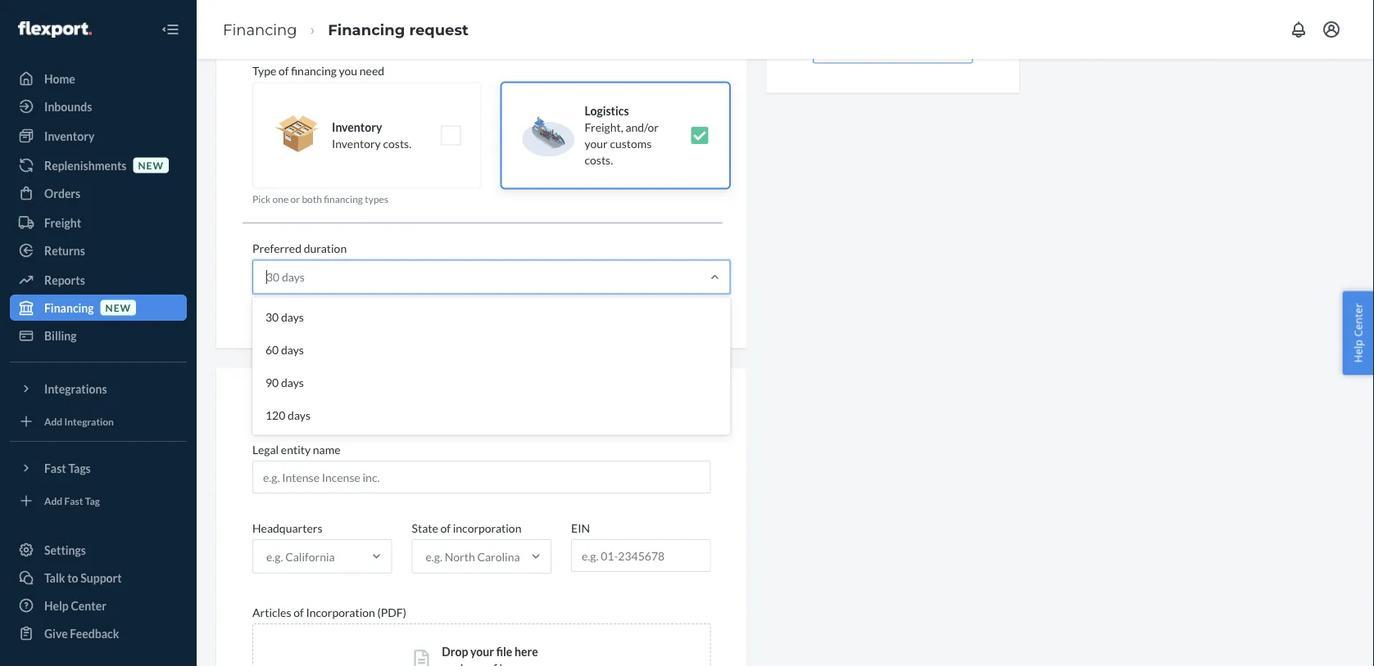 Task type: vqa. For each thing, say whether or not it's contained in the screenshot.
D4KNKWJJNWR
no



Task type: locate. For each thing, give the bounding box(es) containing it.
1 vertical spatial financing
[[324, 193, 363, 205]]

2 add from the top
[[44, 495, 62, 507]]

center
[[1351, 304, 1365, 337], [71, 599, 106, 613]]

2 vertical spatial of
[[294, 606, 304, 620]]

close navigation image
[[161, 20, 180, 39]]

costs. inside inventory inventory costs.
[[383, 137, 411, 151]]

0 horizontal spatial financing
[[44, 301, 94, 315]]

0 horizontal spatial costs.
[[383, 137, 411, 151]]

starts
[[365, 299, 390, 311]]

your down freight,
[[585, 137, 608, 151]]

0 vertical spatial 30 days
[[266, 270, 305, 284]]

of for articles
[[294, 606, 304, 620]]

0 horizontal spatial your
[[470, 645, 494, 659]]

0 vertical spatial help
[[1351, 340, 1365, 363]]

freight
[[44, 216, 81, 230]]

financing up need
[[328, 20, 405, 38]]

type of financing you need
[[252, 64, 384, 78]]

1 vertical spatial fast
[[64, 495, 83, 507]]

add for add integration
[[44, 416, 62, 428]]

inventory down inbounds
[[44, 129, 95, 143]]

30 days down preferred
[[266, 270, 305, 284]]

e.g. for e.g. california
[[266, 550, 283, 564]]

0 vertical spatial fast
[[44, 462, 66, 476]]

e.g.
[[266, 550, 283, 564], [426, 550, 442, 564]]

of for type
[[279, 64, 289, 78]]

feedback
[[70, 627, 119, 641]]

30 days up 60 days
[[265, 311, 304, 324]]

articles of incorporation (pdf)
[[252, 606, 406, 620]]

types
[[365, 193, 388, 205]]

give
[[44, 627, 68, 641]]

1 vertical spatial help center
[[44, 599, 106, 613]]

30 days
[[266, 270, 305, 284], [265, 311, 304, 324]]

fast left tags
[[44, 462, 66, 476]]

help
[[1351, 340, 1365, 363], [44, 599, 69, 613]]

to
[[67, 572, 78, 585]]

breadcrumbs navigation
[[210, 6, 482, 53]]

each installment schedule starts upon outlay
[[252, 299, 443, 311]]

your left the file
[[470, 645, 494, 659]]

inventory down you
[[332, 120, 382, 134]]

new up orders link
[[138, 159, 164, 171]]

add fast tag link
[[10, 488, 187, 515]]

1 horizontal spatial center
[[1351, 304, 1365, 337]]

1 vertical spatial of
[[440, 522, 451, 536]]

of right type
[[279, 64, 289, 78]]

1 horizontal spatial financing
[[223, 20, 297, 38]]

1 horizontal spatial costs.
[[585, 153, 613, 167]]

financing down reports
[[44, 301, 94, 315]]

your
[[585, 137, 608, 151], [470, 645, 494, 659]]

returns
[[44, 244, 85, 258]]

1 vertical spatial help
[[44, 599, 69, 613]]

billing link
[[10, 323, 187, 349]]

settings
[[44, 544, 86, 558]]

days right 90
[[281, 376, 304, 390]]

0 vertical spatial center
[[1351, 304, 1365, 337]]

help center inside button
[[1351, 304, 1365, 363]]

open notifications image
[[1289, 20, 1309, 39]]

financing left you
[[291, 64, 337, 78]]

add down fast tags
[[44, 495, 62, 507]]

new for financing
[[105, 302, 131, 314]]

(pdf)
[[377, 606, 406, 620]]

0 vertical spatial add
[[44, 416, 62, 428]]

your inside logistics freight, and/or your customs costs.
[[585, 137, 608, 151]]

name
[[313, 443, 341, 457]]

help inside the 'help center' link
[[44, 599, 69, 613]]

financing
[[223, 20, 297, 38], [328, 20, 405, 38], [44, 301, 94, 315]]

inventory inventory costs.
[[332, 120, 411, 151]]

and/or
[[626, 120, 659, 134]]

flexport logo image
[[18, 21, 92, 38]]

1 vertical spatial add
[[44, 495, 62, 507]]

0 horizontal spatial help
[[44, 599, 69, 613]]

add for add fast tag
[[44, 495, 62, 507]]

both
[[302, 193, 322, 205]]

fast
[[44, 462, 66, 476], [64, 495, 83, 507]]

1 vertical spatial new
[[105, 302, 131, 314]]

one
[[273, 193, 289, 205]]

drop
[[442, 645, 468, 659]]

1 horizontal spatial new
[[138, 159, 164, 171]]

1 horizontal spatial of
[[294, 606, 304, 620]]

of right state
[[440, 522, 451, 536]]

financing
[[291, 64, 337, 78], [324, 193, 363, 205]]

inventory
[[332, 120, 382, 134], [44, 129, 95, 143], [332, 137, 381, 151]]

add fast tag
[[44, 495, 100, 507]]

financing up type
[[223, 20, 297, 38]]

0 horizontal spatial new
[[105, 302, 131, 314]]

30
[[266, 270, 280, 284], [265, 311, 279, 324]]

1 horizontal spatial help center
[[1351, 304, 1365, 363]]

fast inside add fast tag link
[[64, 495, 83, 507]]

inventory up types
[[332, 137, 381, 151]]

talk
[[44, 572, 65, 585]]

integrations button
[[10, 376, 187, 402]]

california
[[285, 550, 335, 564]]

request
[[409, 20, 469, 38]]

0 vertical spatial costs.
[[383, 137, 411, 151]]

e.g. down headquarters
[[266, 550, 283, 564]]

days right 120
[[288, 409, 311, 423]]

0 vertical spatial of
[[279, 64, 289, 78]]

1 horizontal spatial help
[[1351, 340, 1365, 363]]

inventory link
[[10, 123, 187, 149]]

days
[[282, 270, 305, 284], [281, 311, 304, 324], [281, 343, 304, 357], [281, 376, 304, 390], [288, 409, 311, 423]]

new down reports link
[[105, 302, 131, 314]]

freight link
[[10, 210, 187, 236]]

here
[[515, 645, 538, 659]]

2 e.g. from the left
[[426, 550, 442, 564]]

0 vertical spatial help center
[[1351, 304, 1365, 363]]

0 horizontal spatial e.g.
[[266, 550, 283, 564]]

1 horizontal spatial e.g.
[[426, 550, 442, 564]]

2 horizontal spatial of
[[440, 522, 451, 536]]

costs. down freight,
[[585, 153, 613, 167]]

1 horizontal spatial your
[[585, 137, 608, 151]]

legal entity name
[[252, 443, 341, 457]]

ein
[[571, 522, 590, 536]]

installment
[[275, 299, 323, 311]]

30 up the 60
[[265, 311, 279, 324]]

e.g. left north at the left of page
[[426, 550, 442, 564]]

1 vertical spatial 30 days
[[265, 311, 304, 324]]

support
[[81, 572, 122, 585]]

0 horizontal spatial center
[[71, 599, 106, 613]]

pick one or both financing types
[[252, 193, 388, 205]]

orders
[[44, 186, 80, 200]]

0 horizontal spatial of
[[279, 64, 289, 78]]

fast left 'tag'
[[64, 495, 83, 507]]

30 down preferred
[[266, 270, 280, 284]]

add left integration
[[44, 416, 62, 428]]

home link
[[10, 66, 187, 92]]

articles
[[252, 606, 291, 620]]

0 vertical spatial new
[[138, 159, 164, 171]]

2 horizontal spatial financing
[[328, 20, 405, 38]]

of right articles
[[294, 606, 304, 620]]

costs. up types
[[383, 137, 411, 151]]

e.g. california
[[266, 550, 335, 564]]

financing right both
[[324, 193, 363, 205]]

customs
[[610, 137, 652, 151]]

1 add from the top
[[44, 416, 62, 428]]

of
[[279, 64, 289, 78], [440, 522, 451, 536], [294, 606, 304, 620]]

financing request
[[328, 20, 469, 38]]

financing for financing link
[[223, 20, 297, 38]]

0 vertical spatial your
[[585, 137, 608, 151]]

1 e.g. from the left
[[266, 550, 283, 564]]

1 vertical spatial costs.
[[585, 153, 613, 167]]

costs.
[[383, 137, 411, 151], [585, 153, 613, 167]]

help center
[[1351, 304, 1365, 363], [44, 599, 106, 613]]



Task type: describe. For each thing, give the bounding box(es) containing it.
help center button
[[1343, 291, 1374, 376]]

freight,
[[585, 120, 623, 134]]

give feedback
[[44, 627, 119, 641]]

billing
[[44, 329, 77, 343]]

reports link
[[10, 267, 187, 293]]

center inside button
[[1351, 304, 1365, 337]]

days up installment
[[282, 270, 305, 284]]

60 days
[[265, 343, 304, 357]]

talk to support
[[44, 572, 122, 585]]

home
[[44, 72, 75, 86]]

financing request link
[[328, 20, 469, 38]]

each
[[252, 299, 273, 311]]

reports
[[44, 273, 85, 287]]

or
[[291, 193, 300, 205]]

costs. inside logistics freight, and/or your customs costs.
[[585, 153, 613, 167]]

entity
[[281, 443, 311, 457]]

your business
[[252, 404, 333, 420]]

inbounds
[[44, 100, 92, 113]]

type
[[252, 64, 276, 78]]

fast tags button
[[10, 456, 187, 482]]

file
[[496, 645, 512, 659]]

fast inside fast tags dropdown button
[[44, 462, 66, 476]]

logistics
[[585, 104, 629, 118]]

fast tags
[[44, 462, 91, 476]]

legal
[[252, 443, 279, 457]]

state
[[412, 522, 438, 536]]

e.g. north carolina
[[426, 550, 520, 564]]

financing link
[[223, 20, 297, 38]]

talk to support button
[[10, 565, 187, 592]]

replenishments
[[44, 159, 127, 172]]

days right the 60
[[281, 343, 304, 357]]

state of incorporation
[[412, 522, 521, 536]]

e.g. Intense Incense inc. field
[[252, 461, 711, 494]]

outlay
[[416, 299, 443, 311]]

help center link
[[10, 593, 187, 619]]

financing for financing request
[[328, 20, 405, 38]]

tags
[[68, 462, 91, 476]]

help inside button
[[1351, 340, 1365, 363]]

90
[[265, 376, 279, 390]]

pick
[[252, 193, 271, 205]]

days right the each on the left top of page
[[281, 311, 304, 324]]

integration
[[64, 416, 114, 428]]

90 days
[[265, 376, 304, 390]]

inventory for inventory inventory costs.
[[332, 120, 382, 134]]

business
[[283, 404, 333, 420]]

incorporation
[[453, 522, 521, 536]]

0 horizontal spatial help center
[[44, 599, 106, 613]]

new for replenishments
[[138, 159, 164, 171]]

1 vertical spatial center
[[71, 599, 106, 613]]

60
[[265, 343, 279, 357]]

e.g. for e.g. north carolina
[[426, 550, 442, 564]]

preferred duration
[[252, 242, 347, 256]]

0 vertical spatial 30
[[266, 270, 280, 284]]

carolina
[[477, 550, 520, 564]]

120 days
[[265, 409, 311, 423]]

120
[[265, 409, 285, 423]]

check square image
[[690, 126, 710, 145]]

e.g. 01-2345678 text field
[[572, 541, 710, 572]]

add integration
[[44, 416, 114, 428]]

you
[[339, 64, 357, 78]]

tag
[[85, 495, 100, 507]]

duration
[[304, 242, 347, 256]]

upon
[[392, 299, 414, 311]]

file alt image
[[414, 651, 429, 667]]

drop your file here
[[442, 645, 538, 659]]

integrations
[[44, 382, 107, 396]]

of for state
[[440, 522, 451, 536]]

schedule
[[325, 299, 363, 311]]

logistics freight, and/or your customs costs.
[[585, 104, 659, 167]]

headquarters
[[252, 522, 322, 536]]

north
[[445, 550, 475, 564]]

give feedback button
[[10, 621, 187, 647]]

orders link
[[10, 180, 187, 206]]

your
[[252, 404, 280, 420]]

incorporation
[[306, 606, 375, 620]]

inbounds link
[[10, 93, 187, 120]]

open account menu image
[[1322, 20, 1341, 39]]

add integration link
[[10, 409, 187, 435]]

inventory for inventory
[[44, 129, 95, 143]]

returns link
[[10, 238, 187, 264]]

need
[[360, 64, 384, 78]]

preferred
[[252, 242, 302, 256]]

settings link
[[10, 538, 187, 564]]

1 vertical spatial 30
[[265, 311, 279, 324]]

0 vertical spatial financing
[[291, 64, 337, 78]]

1 vertical spatial your
[[470, 645, 494, 659]]



